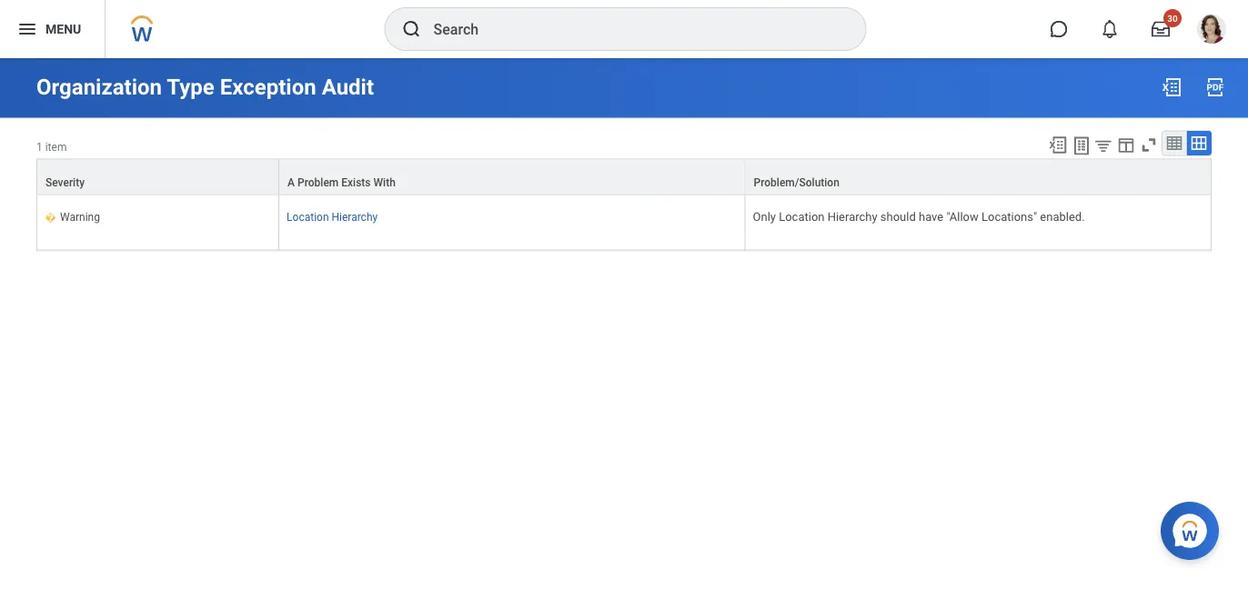 Task type: vqa. For each thing, say whether or not it's contained in the screenshot.
'problem/solution' popup button
yes



Task type: locate. For each thing, give the bounding box(es) containing it.
select to filter grid data image
[[1094, 136, 1114, 155]]

1 location from the left
[[779, 210, 825, 224]]

1 horizontal spatial hierarchy
[[828, 210, 878, 224]]

0 horizontal spatial export to excel image
[[1049, 135, 1069, 155]]

type
[[167, 74, 215, 100]]

organization type exception audit main content
[[0, 58, 1249, 268]]

location down problem/solution
[[779, 210, 825, 224]]

severity
[[46, 176, 85, 189]]

inbox large image
[[1152, 20, 1171, 38]]

0 vertical spatial export to excel image
[[1162, 76, 1183, 98]]

menu button
[[0, 0, 105, 58]]

2 location from the left
[[287, 211, 329, 224]]

1 horizontal spatial export to excel image
[[1162, 76, 1183, 98]]

export to excel image left export to worksheets icon
[[1049, 135, 1069, 155]]

click to view/edit grid preferences image
[[1117, 135, 1137, 155]]

hierarchy left should at the right top of the page
[[828, 210, 878, 224]]

location down problem
[[287, 211, 329, 224]]

item
[[45, 141, 67, 153]]

"allow
[[947, 210, 979, 224]]

should
[[881, 210, 916, 224]]

problem/solution
[[754, 176, 840, 189]]

0 horizontal spatial location
[[287, 211, 329, 224]]

1 item
[[36, 141, 67, 153]]

a problem exists with button
[[280, 160, 745, 194]]

a
[[288, 176, 295, 189]]

0 horizontal spatial hierarchy
[[332, 211, 378, 224]]

row
[[36, 159, 1213, 195]]

table image
[[1166, 134, 1184, 152]]

organization
[[36, 74, 162, 100]]

severity button
[[37, 160, 279, 194]]

hierarchy down exists
[[332, 211, 378, 224]]

export to excel image
[[1162, 76, 1183, 98], [1049, 135, 1069, 155]]

have
[[919, 210, 944, 224]]

row containing severity
[[36, 159, 1213, 195]]

audit
[[322, 74, 374, 100]]

30 button
[[1142, 9, 1182, 49]]

toolbar
[[1040, 131, 1213, 159]]

1
[[36, 141, 43, 153]]

workday assistant region
[[1162, 495, 1227, 561]]

hierarchy
[[828, 210, 878, 224], [332, 211, 378, 224]]

location hierarchy
[[287, 211, 378, 224]]

only
[[753, 210, 776, 224]]

export to worksheets image
[[1071, 135, 1093, 157]]

export to excel image left view printable version (pdf) 'icon'
[[1162, 76, 1183, 98]]

2 hierarchy from the left
[[332, 211, 378, 224]]

1 horizontal spatial location
[[779, 210, 825, 224]]

location
[[779, 210, 825, 224], [287, 211, 329, 224]]

1 vertical spatial export to excel image
[[1049, 135, 1069, 155]]



Task type: describe. For each thing, give the bounding box(es) containing it.
toolbar inside organization type exception audit main content
[[1040, 131, 1213, 159]]

organization type exception audit
[[36, 74, 374, 100]]

locations"
[[982, 210, 1038, 224]]

row inside organization type exception audit main content
[[36, 159, 1213, 195]]

view printable version (pdf) image
[[1205, 76, 1227, 98]]

problem
[[298, 176, 339, 189]]

notifications large image
[[1101, 20, 1120, 38]]

profile logan mcneil image
[[1198, 15, 1227, 47]]

warning
[[60, 211, 100, 224]]

with
[[374, 176, 396, 189]]

only location hierarchy should have "allow locations" enabled.
[[753, 210, 1086, 224]]

search image
[[401, 18, 423, 40]]

export to excel image for 1 item
[[1049, 135, 1069, 155]]

a problem exists with
[[288, 176, 396, 189]]

export to excel image for organization type exception audit
[[1162, 76, 1183, 98]]

location hierarchy link
[[287, 207, 378, 224]]

warning element
[[60, 207, 100, 224]]

exception
[[220, 74, 316, 100]]

justify image
[[16, 18, 38, 40]]

exists
[[342, 176, 371, 189]]

30
[[1168, 13, 1179, 24]]

1 hierarchy from the left
[[828, 210, 878, 224]]

fullscreen image
[[1140, 135, 1160, 155]]

menu
[[46, 21, 81, 37]]

problem/solution button
[[746, 160, 1212, 194]]

enabled.
[[1041, 210, 1086, 224]]

expand table image
[[1191, 134, 1209, 152]]

severity image
[[45, 211, 56, 225]]

only location hierarchy should have "allow locations" enabled. row
[[36, 195, 1213, 251]]

Search Workday  search field
[[434, 9, 829, 49]]



